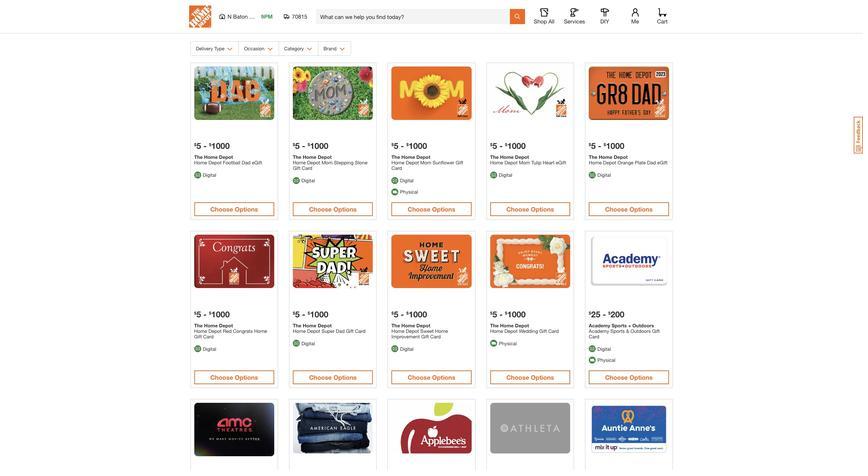 Task type: describe. For each thing, give the bounding box(es) containing it.
1000 for the home depot home depot red congrats home gift card
[[211, 309, 230, 319]]

this is the first slide image
[[635, 10, 640, 15]]

physical image for 5
[[392, 188, 399, 195]]

the for home depot super dad gift card
[[293, 323, 302, 328]]

digital image for the home depot home depot mom stepping stone gift card
[[293, 177, 300, 184]]

auntie anne's – mix it up® egift card image
[[589, 403, 669, 456]]

the home depot home depot super dad gift card
[[293, 323, 366, 334]]

the for home depot mom tulip heart egift
[[491, 154, 499, 160]]

academy sports + outdoors academy sports & outdoors gift card
[[589, 323, 660, 339]]

choose options for home depot red congrats home gift card
[[211, 374, 258, 381]]

- for the home depot home depot mom sunflower gift card
[[401, 141, 404, 151]]

options for home depot orange plate dad egift
[[630, 206, 653, 213]]

5 for the home depot home depot super dad gift card
[[295, 309, 300, 319]]

shop all
[[534, 18, 555, 24]]

- for the home depot home depot orange plate dad egift
[[599, 141, 602, 151]]

feedback link image
[[854, 117, 864, 154]]

- for the home depot home depot mom tulip heart egift
[[500, 141, 503, 151]]

applebee's gift card image
[[392, 403, 472, 454]]

n baton rouge
[[228, 13, 266, 20]]

card inside the home depot home depot mom sunflower gift card
[[392, 165, 402, 171]]

home depot mom stepping stone gift card image
[[293, 67, 373, 120]]

1 horizontal spatial physical
[[499, 340, 517, 346]]

choose options button for home depot wedding gift card
[[491, 371, 571, 385]]

5 for the home depot home depot orange plate dad egift
[[592, 141, 596, 151]]

choose for home depot mom sunflower gift card
[[408, 206, 431, 213]]

1000 for the home depot home depot football dad egift
[[211, 141, 230, 151]]

choose options for home depot orange plate dad egift
[[606, 206, 653, 213]]

1000 for the home depot home depot wedding gift card
[[508, 309, 526, 319]]

gift inside academy sports + outdoors academy sports & outdoors gift card
[[653, 328, 660, 334]]

brand
[[324, 46, 337, 51]]

physical for 25
[[598, 357, 616, 363]]

orange
[[618, 160, 634, 166]]

digital image for home depot orange plate dad egift
[[589, 172, 596, 179]]

choose options button for home depot mom stepping stone gift card
[[293, 202, 373, 216]]

wedding
[[519, 328, 538, 334]]

choose options for home depot mom tulip heart egift
[[507, 206, 554, 213]]

$ 5 - $ 1000 for the home depot home depot mom sunflower gift card
[[392, 141, 427, 151]]

sweet
[[421, 328, 434, 334]]

5 for the home depot home depot wedding gift card
[[493, 309, 497, 319]]

1000 for the home depot home depot sweet home improvement gift card
[[409, 309, 427, 319]]

sunflower
[[433, 160, 455, 166]]

egift for home depot orange plate dad egift
[[658, 160, 668, 166]]

choose for home depot mom stepping stone gift card
[[309, 206, 332, 213]]

&
[[627, 328, 630, 334]]

card inside the home depot home depot mom stepping stone gift card
[[302, 165, 313, 171]]

diy
[[601, 18, 610, 24]]

1000 for the home depot home depot orange plate dad egift
[[607, 141, 625, 151]]

1000 for the home depot home depot mom sunflower gift card
[[409, 141, 427, 151]]

$ 5 - $ 1000 for the home depot home depot mom tulip heart egift
[[491, 141, 526, 151]]

choose options for home depot wedding gift card
[[507, 374, 554, 381]]

category link
[[279, 42, 318, 56]]

digital for the home depot home depot mom stepping stone gift card
[[302, 178, 315, 184]]

egift inside the home depot home depot football dad egift
[[252, 160, 262, 166]]

shop
[[534, 18, 547, 24]]

What can we help you find today? search field
[[321, 9, 510, 24]]

digital image for the home depot home depot super dad gift card
[[293, 340, 300, 347]]

choose for home depot sweet home improvement gift card
[[408, 374, 431, 381]]

choose for home depot football dad egift
[[211, 206, 233, 213]]

home depot mom tulip heart egift image
[[491, 67, 571, 120]]

digital down academy sports + outdoors academy sports & outdoors gift card
[[598, 346, 611, 352]]

mom for sunflower
[[421, 160, 432, 166]]

the home depot home depot orange plate dad egift
[[589, 154, 668, 166]]

baton
[[233, 13, 248, 20]]

options for home depot sweet home improvement gift card
[[433, 374, 456, 381]]

the for home depot red congrats home gift card
[[194, 323, 203, 328]]

plate
[[635, 160, 646, 166]]

25
[[592, 309, 601, 319]]

$ 5 - $ 1000 for the home depot home depot red congrats home gift card
[[194, 309, 230, 319]]

options for academy sports & outdoors gift card
[[630, 374, 653, 381]]

type
[[215, 46, 225, 51]]

digital image for the home depot home depot red congrats home gift card
[[194, 345, 201, 352]]

the home depot home depot mom tulip heart egift
[[491, 154, 567, 166]]

delivery
[[196, 46, 213, 51]]

gift inside the home depot home depot super dad gift card
[[346, 328, 354, 334]]

digital down the home depot home depot mom sunflower gift card
[[400, 178, 414, 184]]

amc theatres gift card image
[[194, 403, 274, 457]]

gift inside the home depot home depot sweet home improvement gift card
[[422, 334, 429, 339]]

outdoors right +
[[633, 323, 655, 328]]

gift inside the home depot home depot mom sunflower gift card
[[456, 160, 464, 166]]

physical for 5
[[400, 189, 418, 195]]

football
[[223, 160, 241, 166]]

home depot sweet home improvement gift card image
[[392, 235, 472, 288]]

outdoors right &
[[631, 328, 651, 334]]

heart
[[543, 160, 555, 166]]

choose options button for home depot football dad egift
[[194, 202, 274, 216]]

choose for home depot orange plate dad egift
[[606, 206, 628, 213]]

delivery type link
[[191, 42, 239, 56]]

the for home depot football dad egift
[[194, 154, 203, 160]]

red
[[223, 328, 232, 334]]

the home depot home depot mom stepping stone gift card
[[293, 154, 368, 171]]

options for home depot mom sunflower gift card
[[433, 206, 456, 213]]

stone
[[355, 160, 368, 166]]

athleta gift card image
[[491, 403, 571, 454]]

category
[[284, 46, 304, 51]]

card inside the home depot home depot super dad gift card
[[355, 328, 366, 334]]

5 for the home depot home depot red congrats home gift card
[[197, 309, 201, 319]]

card inside the home depot home depot sweet home improvement gift card
[[431, 334, 441, 339]]

physical image
[[491, 340, 497, 347]]

choose options button for home depot mom sunflower gift card
[[392, 202, 472, 216]]

mom for tulip
[[519, 160, 530, 166]]

1000 for the home depot home depot super dad gift card
[[310, 309, 329, 319]]

super
[[322, 328, 335, 334]]

1000 for the home depot home depot mom stepping stone gift card
[[310, 141, 329, 151]]

the home depot home depot mom sunflower gift card
[[392, 154, 464, 171]]

choose for home depot mom tulip heart egift
[[507, 206, 530, 213]]

choose options for home depot football dad egift
[[211, 206, 258, 213]]

1 academy from the top
[[589, 323, 611, 328]]



Task type: locate. For each thing, give the bounding box(es) containing it.
delivery type
[[196, 46, 225, 51]]

digital for the home depot home depot mom tulip heart egift
[[499, 172, 513, 178]]

3 egift from the left
[[658, 160, 668, 166]]

$ 5 - $ 1000 up the home depot home depot mom tulip heart egift
[[491, 141, 526, 151]]

1000
[[211, 141, 230, 151], [310, 141, 329, 151], [409, 141, 427, 151], [508, 141, 526, 151], [607, 141, 625, 151], [211, 309, 230, 319], [310, 309, 329, 319], [409, 309, 427, 319], [508, 309, 526, 319]]

digital down the home depot home depot red congrats home gift card
[[203, 346, 216, 352]]

2 mom from the left
[[421, 160, 432, 166]]

egift inside "the home depot home depot orange plate dad egift"
[[658, 160, 668, 166]]

the for home depot mom sunflower gift card
[[392, 154, 400, 160]]

egift inside the home depot home depot mom tulip heart egift
[[556, 160, 567, 166]]

1 / 3 group
[[191, 0, 673, 3]]

1000 for the home depot home depot mom tulip heart egift
[[508, 141, 526, 151]]

card inside academy sports + outdoors academy sports & outdoors gift card
[[589, 334, 600, 339]]

all
[[549, 18, 555, 24]]

cart link
[[655, 8, 670, 25]]

services button
[[564, 8, 586, 25]]

$ 5 - $ 1000 for the home depot home depot football dad egift
[[194, 141, 230, 151]]

200
[[611, 309, 625, 319]]

digital for the home depot home depot red congrats home gift card
[[203, 346, 216, 352]]

- right 25
[[603, 309, 607, 319]]

$ 5 - $ 1000 up the home depot home depot sweet home improvement gift card
[[392, 309, 427, 319]]

2 horizontal spatial physical
[[598, 357, 616, 363]]

5 for the home depot home depot mom tulip heart egift
[[493, 141, 497, 151]]

- up the home depot home depot mom sunflower gift card
[[401, 141, 404, 151]]

the
[[194, 154, 203, 160], [293, 154, 302, 160], [392, 154, 400, 160], [491, 154, 499, 160], [589, 154, 598, 160], [194, 323, 203, 328], [293, 323, 302, 328], [392, 323, 400, 328], [491, 323, 499, 328]]

shop all button
[[534, 8, 556, 25]]

egift right plate
[[658, 160, 668, 166]]

options for home depot wedding gift card
[[531, 374, 554, 381]]

choose options button for home depot mom tulip heart egift
[[491, 202, 571, 216]]

me button
[[625, 8, 647, 25]]

options for home depot mom stepping stone gift card
[[334, 206, 357, 213]]

the inside the home depot home depot football dad egift
[[194, 154, 203, 160]]

physical image for 25
[[589, 357, 596, 364]]

choose options for home depot mom sunflower gift card
[[408, 206, 456, 213]]

card inside the home depot home depot red congrats home gift card
[[203, 334, 214, 339]]

0 horizontal spatial digital image
[[194, 172, 201, 179]]

dad inside "the home depot home depot orange plate dad egift"
[[648, 160, 656, 166]]

1 digital image from the left
[[194, 172, 201, 179]]

physical image
[[392, 188, 399, 195], [589, 357, 596, 364]]

open arrow image for brand
[[340, 48, 345, 51]]

mom inside the home depot home depot mom sunflower gift card
[[421, 160, 432, 166]]

- for academy sports + outdoors academy sports & outdoors gift card
[[603, 309, 607, 319]]

mom
[[322, 160, 333, 166], [421, 160, 432, 166], [519, 160, 530, 166]]

- for the home depot home depot super dad gift card
[[302, 309, 306, 319]]

dad right "football"
[[242, 160, 251, 166]]

digital for the home depot home depot sweet home improvement gift card
[[400, 346, 414, 352]]

mom left stepping
[[322, 160, 333, 166]]

digital down "the home depot home depot orange plate dad egift"
[[598, 172, 611, 178]]

improvement
[[392, 334, 420, 339]]

$
[[194, 142, 197, 147], [209, 142, 211, 147], [293, 142, 295, 147], [308, 142, 310, 147], [392, 142, 394, 147], [407, 142, 409, 147], [491, 142, 493, 147], [505, 142, 508, 147], [589, 142, 592, 147], [604, 142, 607, 147], [194, 310, 197, 316], [209, 310, 211, 316], [293, 310, 295, 316], [308, 310, 310, 316], [392, 310, 394, 316], [407, 310, 409, 316], [491, 310, 493, 316], [505, 310, 508, 316], [589, 310, 592, 316], [609, 310, 611, 316]]

dad for the home depot home depot super dad gift card
[[336, 328, 345, 334]]

tulip
[[532, 160, 542, 166]]

open arrow image for delivery type
[[228, 48, 233, 51]]

digital for the home depot home depot orange plate dad egift
[[598, 172, 611, 178]]

services
[[564, 18, 585, 24]]

mom left "sunflower"
[[421, 160, 432, 166]]

choose
[[211, 206, 233, 213], [309, 206, 332, 213], [408, 206, 431, 213], [507, 206, 530, 213], [606, 206, 628, 213], [211, 374, 233, 381], [309, 374, 332, 381], [408, 374, 431, 381], [507, 374, 530, 381], [606, 374, 628, 381]]

- for the home depot home depot football dad egift
[[204, 141, 207, 151]]

the inside the home depot home depot mom sunflower gift card
[[392, 154, 400, 160]]

- up the home depot home depot wedding gift card at the bottom of the page
[[500, 309, 503, 319]]

academy
[[589, 323, 611, 328], [589, 328, 610, 334]]

open arrow image inside brand link
[[340, 48, 345, 51]]

digital image
[[194, 172, 201, 179], [491, 172, 497, 179], [589, 172, 596, 179]]

$ 5 - $ 1000 for the home depot home depot sweet home improvement gift card
[[392, 309, 427, 319]]

- up the home depot home depot super dad gift card
[[302, 309, 306, 319]]

- up the home depot home depot mom tulip heart egift
[[500, 141, 503, 151]]

9pm
[[261, 13, 273, 20]]

2 open arrow image from the left
[[307, 48, 312, 51]]

digital image for the home depot home depot sweet home improvement gift card
[[392, 345, 399, 352]]

occasion link
[[239, 42, 279, 56]]

$ 5 - $ 1000 up the 'orange'
[[589, 141, 625, 151]]

- for the home depot home depot sweet home improvement gift card
[[401, 309, 404, 319]]

0 horizontal spatial physical image
[[392, 188, 399, 195]]

open arrow image for occasion
[[268, 48, 273, 51]]

rouge
[[250, 13, 266, 20]]

0 horizontal spatial open arrow image
[[228, 48, 233, 51]]

sports
[[612, 323, 627, 328], [611, 328, 625, 334]]

the home depot home depot sweet home improvement gift card
[[392, 323, 448, 339]]

physical
[[400, 189, 418, 195], [499, 340, 517, 346], [598, 357, 616, 363]]

0 horizontal spatial dad
[[242, 160, 251, 166]]

the for home depot orange plate dad egift
[[589, 154, 598, 160]]

gift inside the home depot home depot mom stepping stone gift card
[[293, 165, 301, 171]]

open arrow image inside delivery type link
[[228, 48, 233, 51]]

1000 up the home depot home depot super dad gift card
[[310, 309, 329, 319]]

2 horizontal spatial mom
[[519, 160, 530, 166]]

choose options for academy sports & outdoors gift card
[[606, 374, 653, 381]]

outdoors
[[633, 323, 655, 328], [631, 328, 651, 334]]

1000 up the home depot home depot mom tulip heart egift
[[508, 141, 526, 151]]

open arrow image inside category link
[[307, 48, 312, 51]]

egift
[[252, 160, 262, 166], [556, 160, 567, 166], [658, 160, 668, 166]]

2 egift from the left
[[556, 160, 567, 166]]

choose options button for academy sports & outdoors gift card
[[589, 371, 669, 385]]

the for home depot sweet home improvement gift card
[[392, 323, 400, 328]]

1 vertical spatial physical image
[[589, 357, 596, 364]]

the for home depot mom stepping stone gift card
[[293, 154, 302, 160]]

2 horizontal spatial dad
[[648, 160, 656, 166]]

1 horizontal spatial dad
[[336, 328, 345, 334]]

egift right "football"
[[252, 160, 262, 166]]

choose options for home depot super dad gift card
[[309, 374, 357, 381]]

1000 up red
[[211, 309, 230, 319]]

the inside the home depot home depot wedding gift card
[[491, 323, 499, 328]]

- up improvement
[[401, 309, 404, 319]]

1 mom from the left
[[322, 160, 333, 166]]

open arrow image right type
[[228, 48, 233, 51]]

0 horizontal spatial open arrow image
[[268, 48, 273, 51]]

$ 5 - $ 1000 up the home depot home depot mom stepping stone gift card
[[293, 141, 329, 151]]

$ 5 - $ 1000 up the home depot home depot wedding gift card at the bottom of the page
[[491, 309, 526, 319]]

digital image for home depot football dad egift
[[194, 172, 201, 179]]

0 horizontal spatial egift
[[252, 160, 262, 166]]

brand link
[[319, 42, 351, 56]]

3 mom from the left
[[519, 160, 530, 166]]

1000 up the home depot home depot mom sunflower gift card
[[409, 141, 427, 151]]

digital
[[203, 172, 216, 178], [499, 172, 513, 178], [598, 172, 611, 178], [302, 178, 315, 184], [400, 178, 414, 184], [302, 340, 315, 346], [203, 346, 216, 352], [400, 346, 414, 352], [598, 346, 611, 352]]

1 horizontal spatial open arrow image
[[307, 48, 312, 51]]

1 horizontal spatial egift
[[556, 160, 567, 166]]

the inside the home depot home depot mom stepping stone gift card
[[293, 154, 302, 160]]

choose for home depot red congrats home gift card
[[211, 374, 233, 381]]

stepping
[[334, 160, 354, 166]]

home depot red congrats home gift card image
[[194, 235, 274, 288]]

open arrow image inside occasion link
[[268, 48, 273, 51]]

dad
[[242, 160, 251, 166], [648, 160, 656, 166], [336, 328, 345, 334]]

mom inside the home depot home depot mom tulip heart egift
[[519, 160, 530, 166]]

70815
[[292, 13, 308, 20]]

the inside "the home depot home depot orange plate dad egift"
[[589, 154, 598, 160]]

open arrow image right occasion
[[268, 48, 273, 51]]

the inside the home depot home depot sweet home improvement gift card
[[392, 323, 400, 328]]

gift inside the home depot home depot wedding gift card
[[540, 328, 547, 334]]

$ 5 - $ 1000 up the home depot home depot mom sunflower gift card
[[392, 141, 427, 151]]

0 horizontal spatial mom
[[322, 160, 333, 166]]

choose options for home depot mom stepping stone gift card
[[309, 206, 357, 213]]

1000 up the home depot home depot mom stepping stone gift card
[[310, 141, 329, 151]]

1 horizontal spatial physical image
[[589, 357, 596, 364]]

1000 up the home depot home depot football dad egift
[[211, 141, 230, 151]]

$ 5 - $ 1000 up the home depot home depot super dad gift card
[[293, 309, 329, 319]]

1 vertical spatial physical
[[499, 340, 517, 346]]

congrats
[[233, 328, 253, 334]]

open arrow image
[[268, 48, 273, 51], [307, 48, 312, 51]]

- up the home depot home depot red congrats home gift card
[[204, 309, 207, 319]]

2 academy from the top
[[589, 328, 610, 334]]

sports left &
[[611, 328, 625, 334]]

digital image
[[293, 177, 300, 184], [392, 177, 399, 184], [293, 340, 300, 347], [194, 345, 201, 352], [392, 345, 399, 352], [589, 345, 596, 352]]

- for the home depot home depot wedding gift card
[[500, 309, 503, 319]]

sports left +
[[612, 323, 627, 328]]

the inside the home depot home depot mom tulip heart egift
[[491, 154, 499, 160]]

home depot football dad egift image
[[194, 67, 274, 120]]

2 horizontal spatial digital image
[[589, 172, 596, 179]]

the home depot home depot wedding gift card
[[491, 323, 559, 334]]

choose options button for home depot orange plate dad egift
[[589, 202, 669, 216]]

choose for academy sports & outdoors gift card
[[606, 374, 628, 381]]

1000 up the home depot home depot sweet home improvement gift card
[[409, 309, 427, 319]]

+
[[629, 323, 632, 328]]

dad right plate
[[648, 160, 656, 166]]

gift
[[456, 160, 464, 166], [293, 165, 301, 171], [346, 328, 354, 334], [540, 328, 547, 334], [653, 328, 660, 334], [194, 334, 202, 339], [422, 334, 429, 339]]

options for home depot football dad egift
[[235, 206, 258, 213]]

academy sports & outdoors gift card image
[[589, 235, 669, 288]]

digital down the home depot home depot super dad gift card
[[302, 340, 315, 346]]

mom for stepping
[[322, 160, 333, 166]]

n
[[228, 13, 232, 20]]

5
[[197, 141, 201, 151], [295, 141, 300, 151], [394, 141, 399, 151], [493, 141, 497, 151], [592, 141, 596, 151], [197, 309, 201, 319], [295, 309, 300, 319], [394, 309, 399, 319], [493, 309, 497, 319]]

70815 button
[[284, 13, 308, 20]]

the for home depot wedding gift card
[[491, 323, 499, 328]]

2 horizontal spatial egift
[[658, 160, 668, 166]]

the inside the home depot home depot super dad gift card
[[293, 323, 302, 328]]

$ 5 - $ 1000 for the home depot home depot mom stepping stone gift card
[[293, 141, 329, 151]]

- up "the home depot home depot orange plate dad egift"
[[599, 141, 602, 151]]

open arrow image right category
[[307, 48, 312, 51]]

1 open arrow image from the left
[[228, 48, 233, 51]]

mom inside the home depot home depot mom stepping stone gift card
[[322, 160, 333, 166]]

the inside the home depot home depot red congrats home gift card
[[194, 323, 203, 328]]

2 vertical spatial physical
[[598, 357, 616, 363]]

choose options
[[211, 206, 258, 213], [309, 206, 357, 213], [408, 206, 456, 213], [507, 206, 554, 213], [606, 206, 653, 213], [211, 374, 258, 381], [309, 374, 357, 381], [408, 374, 456, 381], [507, 374, 554, 381], [606, 374, 653, 381]]

digital image for home depot mom tulip heart egift
[[491, 172, 497, 179]]

open arrow image
[[228, 48, 233, 51], [340, 48, 345, 51]]

2 open arrow image from the left
[[340, 48, 345, 51]]

home depot wedding gift card image
[[491, 235, 571, 288]]

digital down the home depot home depot mom tulip heart egift
[[499, 172, 513, 178]]

1 egift from the left
[[252, 160, 262, 166]]

home depot orange plate dad egift image
[[589, 67, 669, 120]]

dad right super
[[336, 328, 345, 334]]

1000 up the home depot home depot wedding gift card at the bottom of the page
[[508, 309, 526, 319]]

choose for home depot wedding gift card
[[507, 374, 530, 381]]

1 open arrow image from the left
[[268, 48, 273, 51]]

choose options button
[[194, 202, 274, 216], [293, 202, 373, 216], [392, 202, 472, 216], [491, 202, 571, 216], [589, 202, 669, 216], [194, 371, 274, 385], [293, 371, 373, 385], [392, 371, 472, 385], [491, 371, 571, 385], [589, 371, 669, 385]]

home depot super dad gift card image
[[293, 235, 373, 288]]

me
[[632, 18, 640, 24]]

the home depot home depot red congrats home gift card
[[194, 323, 267, 339]]

card inside the home depot home depot wedding gift card
[[549, 328, 559, 334]]

$ 5 - $ 1000 for the home depot home depot orange plate dad egift
[[589, 141, 625, 151]]

3 digital image from the left
[[589, 172, 596, 179]]

1000 up "the home depot home depot orange plate dad egift"
[[607, 141, 625, 151]]

options for home depot mom tulip heart egift
[[531, 206, 554, 213]]

5 for the home depot home depot football dad egift
[[197, 141, 201, 151]]

- up the home depot home depot football dad egift
[[204, 141, 207, 151]]

dad for the home depot home depot football dad egift
[[242, 160, 251, 166]]

home
[[204, 154, 218, 160], [303, 154, 317, 160], [402, 154, 415, 160], [500, 154, 514, 160], [599, 154, 613, 160], [194, 160, 207, 166], [293, 160, 306, 166], [392, 160, 405, 166], [491, 160, 504, 166], [589, 160, 602, 166], [204, 323, 218, 328], [303, 323, 317, 328], [402, 323, 415, 328], [500, 323, 514, 328], [194, 328, 207, 334], [254, 328, 267, 334], [293, 328, 306, 334], [392, 328, 405, 334], [435, 328, 448, 334], [491, 328, 504, 334]]

dad inside the home depot home depot football dad egift
[[242, 160, 251, 166]]

american eagle outfitters gift card image
[[293, 403, 373, 454]]

the home depot home depot football dad egift
[[194, 154, 262, 166]]

dad inside the home depot home depot super dad gift card
[[336, 328, 345, 334]]

5 for the home depot home depot mom sunflower gift card
[[394, 141, 399, 151]]

open arrow image for category
[[307, 48, 312, 51]]

open arrow image right brand
[[340, 48, 345, 51]]

digital down improvement
[[400, 346, 414, 352]]

occasion
[[244, 46, 265, 51]]

1 horizontal spatial open arrow image
[[340, 48, 345, 51]]

card
[[302, 165, 313, 171], [392, 165, 402, 171], [355, 328, 366, 334], [549, 328, 559, 334], [203, 334, 214, 339], [431, 334, 441, 339], [589, 334, 600, 339]]

$ 5 - $ 1000 up the home depot home depot football dad egift
[[194, 141, 230, 151]]

choose options button for home depot super dad gift card
[[293, 371, 373, 385]]

digital down the home depot home depot football dad egift
[[203, 172, 216, 178]]

$ 5 - $ 1000 up red
[[194, 309, 230, 319]]

-
[[204, 141, 207, 151], [302, 141, 306, 151], [401, 141, 404, 151], [500, 141, 503, 151], [599, 141, 602, 151], [204, 309, 207, 319], [302, 309, 306, 319], [401, 309, 404, 319], [500, 309, 503, 319], [603, 309, 607, 319]]

mom left tulip
[[519, 160, 530, 166]]

0 vertical spatial physical image
[[392, 188, 399, 195]]

0 vertical spatial physical
[[400, 189, 418, 195]]

2 digital image from the left
[[491, 172, 497, 179]]

depot
[[219, 154, 233, 160], [318, 154, 332, 160], [417, 154, 431, 160], [515, 154, 529, 160], [614, 154, 628, 160], [209, 160, 222, 166], [307, 160, 321, 166], [406, 160, 419, 166], [505, 160, 518, 166], [604, 160, 617, 166], [219, 323, 233, 328], [318, 323, 332, 328], [417, 323, 431, 328], [515, 323, 529, 328], [209, 328, 222, 334], [307, 328, 321, 334], [406, 328, 419, 334], [505, 328, 518, 334]]

1 horizontal spatial mom
[[421, 160, 432, 166]]

home depot mom sunflower gift card image
[[392, 67, 472, 120]]

digital down the home depot home depot mom stepping stone gift card
[[302, 178, 315, 184]]

the home depot logo image
[[189, 6, 211, 28]]

1 horizontal spatial digital image
[[491, 172, 497, 179]]

choose options for home depot sweet home improvement gift card
[[408, 374, 456, 381]]

$ 5 - $ 1000
[[194, 141, 230, 151], [293, 141, 329, 151], [392, 141, 427, 151], [491, 141, 526, 151], [589, 141, 625, 151], [194, 309, 230, 319], [293, 309, 329, 319], [392, 309, 427, 319], [491, 309, 526, 319]]

cart
[[658, 18, 668, 24]]

options for home depot super dad gift card
[[334, 374, 357, 381]]

digital for the home depot home depot football dad egift
[[203, 172, 216, 178]]

options for home depot red congrats home gift card
[[235, 374, 258, 381]]

5 for the home depot home depot mom stepping stone gift card
[[295, 141, 300, 151]]

- for the home depot home depot red congrats home gift card
[[204, 309, 207, 319]]

diy button
[[594, 8, 616, 25]]

choose options button for home depot red congrats home gift card
[[194, 371, 274, 385]]

5 for the home depot home depot sweet home improvement gift card
[[394, 309, 399, 319]]

next slide image
[[662, 10, 667, 15]]

egift for home depot mom tulip heart egift
[[556, 160, 567, 166]]

gift inside the home depot home depot red congrats home gift card
[[194, 334, 202, 339]]

$ 5 - $ 1000 for the home depot home depot wedding gift card
[[491, 309, 526, 319]]

0 horizontal spatial physical
[[400, 189, 418, 195]]

egift right heart
[[556, 160, 567, 166]]

choose options button for home depot sweet home improvement gift card
[[392, 371, 472, 385]]

options
[[235, 206, 258, 213], [334, 206, 357, 213], [433, 206, 456, 213], [531, 206, 554, 213], [630, 206, 653, 213], [235, 374, 258, 381], [334, 374, 357, 381], [433, 374, 456, 381], [531, 374, 554, 381], [630, 374, 653, 381]]

choose for home depot super dad gift card
[[309, 374, 332, 381]]

- for the home depot home depot mom stepping stone gift card
[[302, 141, 306, 151]]

- up the home depot home depot mom stepping stone gift card
[[302, 141, 306, 151]]

$ 25 - $ 200
[[589, 309, 625, 319]]



Task type: vqa. For each thing, say whether or not it's contained in the screenshot.
the Dad associated with The Home Depot Home Depot Super Dad Gift Card
yes



